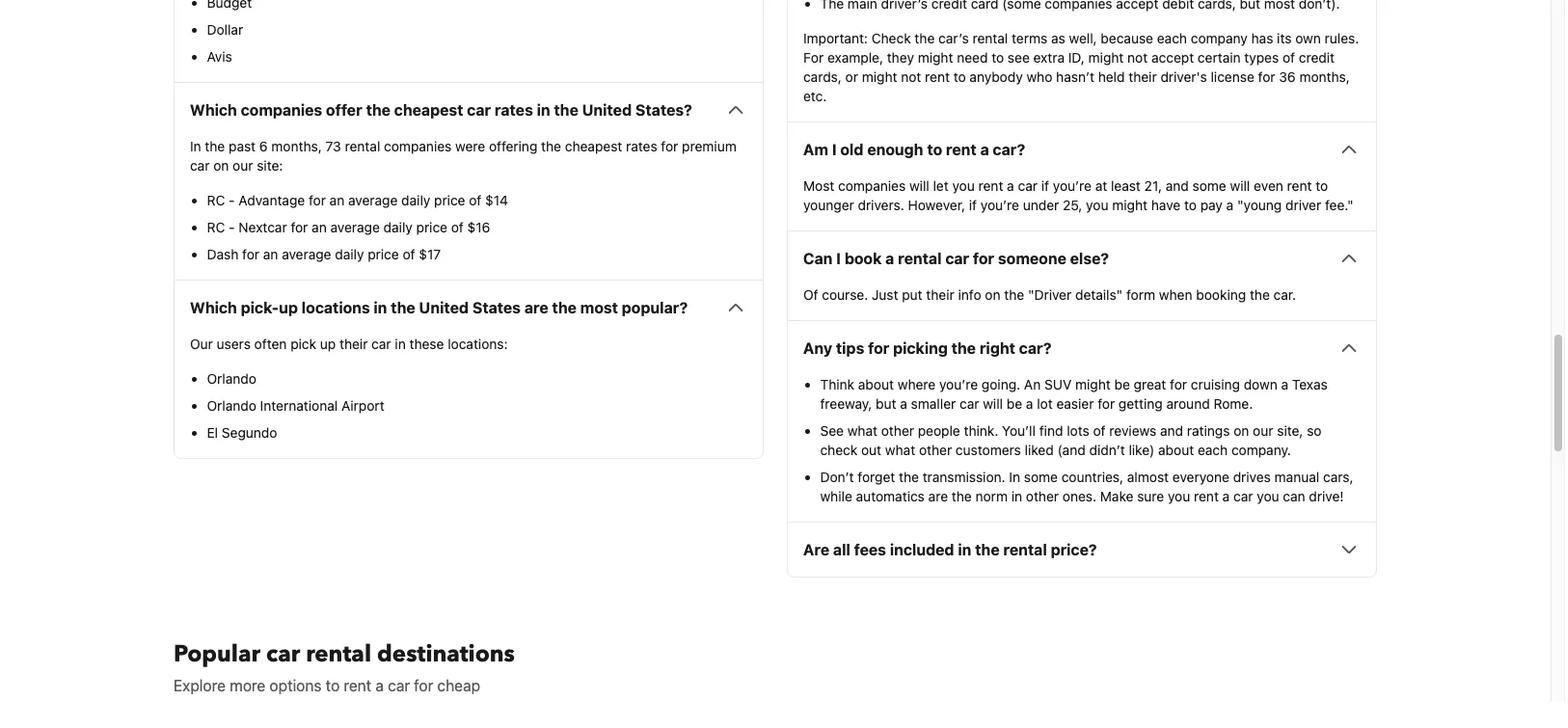 Task type: locate. For each thing, give the bounding box(es) containing it.
rc for rc - nextcar for an average daily price of $16
[[207, 219, 225, 236]]

other down people
[[919, 442, 952, 458]]

1 vertical spatial be
[[1007, 396, 1023, 412]]

average down rc - nextcar for an average daily price of $16
[[282, 246, 331, 263]]

rent up let
[[946, 141, 977, 158]]

0 horizontal spatial their
[[340, 336, 368, 352]]

1 rc from the top
[[207, 192, 225, 209]]

an for nextcar
[[312, 219, 327, 236]]

daily for $14
[[401, 192, 431, 209]]

about right like)
[[1159, 442, 1194, 458]]

1 vertical spatial are
[[929, 488, 948, 505]]

a inside dropdown button
[[981, 141, 989, 158]]

of for see what other people think. you'll find lots of reviews and ratings on our site, so check out what other customers liked (and didn't like) about each company.
[[1093, 423, 1106, 439]]

1 vertical spatial rc
[[207, 219, 225, 236]]

0 vertical spatial rc
[[207, 192, 225, 209]]

which for which companies offer the cheapest car rates  in the united states?
[[190, 102, 237, 119]]

for inside dropdown button
[[973, 250, 995, 267]]

in inside don't forget the transmission. in some countries, almost everyone drives manual cars, while automatics are the norm in other ones. make sure you rent a car you can drive!
[[1009, 469, 1021, 485]]

months, up site:
[[271, 138, 322, 155]]

companies up 6
[[241, 102, 322, 119]]

0 vertical spatial cheapest
[[394, 102, 463, 119]]

segundo
[[222, 425, 277, 441]]

enough
[[867, 141, 924, 158]]

a down destinations
[[376, 677, 384, 695]]

up
[[279, 299, 298, 317], [320, 336, 336, 352]]

rates inside in the past 6 months, 73 rental companies were offering the cheapest rates for premium car on our site:
[[626, 138, 658, 155]]

suv
[[1045, 376, 1072, 393]]

of inside see what other people think. you'll find lots of reviews and ratings on our site, so check out what other customers liked (and didn't like) about each company.
[[1093, 423, 1106, 439]]

0 vertical spatial other
[[881, 423, 914, 439]]

1 horizontal spatial other
[[919, 442, 952, 458]]

rental left price?
[[1004, 541, 1047, 559]]

car
[[467, 102, 491, 119], [190, 157, 210, 174], [1018, 178, 1038, 194], [946, 250, 970, 267], [372, 336, 391, 352], [960, 396, 979, 412], [1234, 488, 1253, 505], [266, 639, 300, 671], [388, 677, 410, 695]]

i right can
[[836, 250, 841, 267]]

0 vertical spatial orlando
[[207, 371, 256, 387]]

0 vertical spatial price
[[434, 192, 465, 209]]

premium
[[682, 138, 737, 155]]

to up 'fee."'
[[1316, 178, 1328, 194]]

2 horizontal spatial companies
[[838, 178, 906, 194]]

states?
[[636, 102, 692, 119]]

rental up options
[[306, 639, 371, 671]]

1 vertical spatial their
[[926, 287, 955, 303]]

1 vertical spatial about
[[1159, 442, 1194, 458]]

most
[[580, 299, 618, 317]]

1 orlando from the top
[[207, 371, 256, 387]]

are
[[525, 299, 549, 317], [929, 488, 948, 505]]

2 horizontal spatial their
[[1129, 69, 1157, 85]]

0 vertical spatial be
[[1115, 376, 1130, 393]]

hasn't
[[1056, 69, 1095, 85]]

1 vertical spatial not
[[901, 69, 921, 85]]

0 vertical spatial are
[[525, 299, 549, 317]]

price up '$17'
[[416, 219, 448, 236]]

1 vertical spatial some
[[1024, 469, 1058, 485]]

of left '$14'
[[469, 192, 482, 209]]

cheapest up were
[[394, 102, 463, 119]]

not down they
[[901, 69, 921, 85]]

0 vertical spatial not
[[1128, 49, 1148, 66]]

on up company.
[[1234, 423, 1249, 439]]

might down least
[[1112, 197, 1148, 213]]

about up but
[[858, 376, 894, 393]]

rental right "73"
[[345, 138, 380, 155]]

can
[[803, 250, 833, 267]]

of left "$16" on the top of page
[[451, 219, 464, 236]]

at
[[1095, 178, 1108, 194]]

1 vertical spatial orlando
[[207, 398, 256, 414]]

car? inside am i old enough to rent a car? dropdown button
[[993, 141, 1026, 158]]

offering
[[489, 138, 538, 155]]

what up out
[[848, 423, 878, 439]]

companies inside most companies will let you rent a car if you're at least 21, and some will even rent to younger drivers. however, if you're under 25, you might have to pay a "young driver fee."
[[838, 178, 906, 194]]

car? inside "any tips for picking the right car?" dropdown button
[[1019, 340, 1052, 357]]

its
[[1277, 30, 1292, 47]]

1 vertical spatial other
[[919, 442, 952, 458]]

are
[[803, 541, 830, 559]]

car left site:
[[190, 157, 210, 174]]

orlando for orlando international airport
[[207, 398, 256, 414]]

2 vertical spatial on
[[1234, 423, 1249, 439]]

to up anybody
[[992, 49, 1004, 66]]

important:
[[803, 30, 868, 47]]

rental up put
[[898, 250, 942, 267]]

most companies will let you rent a car if you're at least 21, and some will even rent to younger drivers. however, if you're under 25, you might have to pay a "young driver fee."
[[803, 178, 1354, 213]]

1 vertical spatial companies
[[384, 138, 452, 155]]

if
[[1041, 178, 1049, 194], [969, 197, 977, 213]]

1 vertical spatial our
[[1253, 423, 1274, 439]]

to left pay
[[1184, 197, 1197, 213]]

some down liked
[[1024, 469, 1058, 485]]

2 which from the top
[[190, 299, 237, 317]]

each inside see what other people think. you'll find lots of reviews and ratings on our site, so check out what other customers liked (and didn't like) about each company.
[[1198, 442, 1228, 458]]

on
[[213, 157, 229, 174], [985, 287, 1001, 303], [1234, 423, 1249, 439]]

in right norm
[[1012, 488, 1023, 505]]

however,
[[908, 197, 966, 213]]

1 vertical spatial and
[[1160, 423, 1184, 439]]

of up didn't
[[1093, 423, 1106, 439]]

2 horizontal spatial will
[[1230, 178, 1250, 194]]

daily
[[401, 192, 431, 209], [384, 219, 413, 236], [335, 246, 364, 263]]

i inside dropdown button
[[836, 250, 841, 267]]

- up dash
[[229, 219, 235, 236]]

on inside see what other people think. you'll find lots of reviews and ratings on our site, so check out what other customers liked (and didn't like) about each company.
[[1234, 423, 1249, 439]]

users
[[217, 336, 251, 352]]

0 vertical spatial up
[[279, 299, 298, 317]]

0 vertical spatial in
[[190, 138, 201, 155]]

drive!
[[1309, 488, 1344, 505]]

"young
[[1238, 197, 1282, 213]]

in inside don't forget the transmission. in some countries, almost everyone drives manual cars, while automatics are the norm in other ones. make sure you rent a car you can drive!
[[1012, 488, 1023, 505]]

our down past
[[233, 157, 253, 174]]

1 vertical spatial up
[[320, 336, 336, 352]]

1 horizontal spatial will
[[983, 396, 1003, 412]]

companies
[[241, 102, 322, 119], [384, 138, 452, 155], [838, 178, 906, 194]]

cheapest inside in the past 6 months, 73 rental companies were offering the cheapest rates for premium car on our site:
[[565, 138, 622, 155]]

to inside dropdown button
[[927, 141, 943, 158]]

months, inside in the past 6 months, 73 rental companies were offering the cheapest rates for premium car on our site:
[[271, 138, 322, 155]]

included
[[890, 541, 954, 559]]

texas
[[1292, 376, 1328, 393]]

not
[[1128, 49, 1148, 66], [901, 69, 921, 85]]

book
[[845, 250, 882, 267]]

everyone
[[1173, 469, 1230, 485]]

companies for most
[[838, 178, 906, 194]]

and inside most companies will let you rent a car if you're at least 21, and some will even rent to younger drivers. however, if you're under 25, you might have to pay a "young driver fee."
[[1166, 178, 1189, 194]]

their right held
[[1129, 69, 1157, 85]]

rates down states?
[[626, 138, 658, 155]]

0 horizontal spatial months,
[[271, 138, 322, 155]]

2 horizontal spatial other
[[1026, 488, 1059, 505]]

1 vertical spatial cheapest
[[565, 138, 622, 155]]

0 vertical spatial what
[[848, 423, 878, 439]]

rent right options
[[344, 677, 372, 695]]

for up rc - nextcar for an average daily price of $16
[[309, 192, 326, 209]]

1 horizontal spatial if
[[1041, 178, 1049, 194]]

1 horizontal spatial their
[[926, 287, 955, 303]]

1 horizontal spatial what
[[885, 442, 916, 458]]

rent inside important: check the car's rental terms as well, because each company has its own rules. for example, they might need to see extra id, might not accept certain types of credit cards, or might not rent to anybody who hasn't held their driver's license for 36 months, etc.
[[925, 69, 950, 85]]

1 vertical spatial car?
[[1019, 340, 1052, 357]]

rent down car's
[[925, 69, 950, 85]]

up right pick
[[320, 336, 336, 352]]

a right book
[[886, 250, 894, 267]]

an
[[1024, 376, 1041, 393]]

0 horizontal spatial each
[[1157, 30, 1187, 47]]

going.
[[982, 376, 1021, 393]]

even
[[1254, 178, 1284, 194]]

daily down rc - nextcar for an average daily price of $16
[[335, 246, 364, 263]]

1 horizontal spatial our
[[1253, 423, 1274, 439]]

driver
[[1286, 197, 1322, 213]]

for right 'easier'
[[1098, 396, 1115, 412]]

rates up offering
[[495, 102, 533, 119]]

for right tips
[[868, 340, 890, 357]]

need
[[957, 49, 988, 66]]

car up under
[[1018, 178, 1038, 194]]

0 horizontal spatial united
[[419, 299, 469, 317]]

well,
[[1069, 30, 1097, 47]]

might up held
[[1089, 49, 1124, 66]]

on right "info"
[[985, 287, 1001, 303]]

daily down rc - advantage for an average daily price of $14
[[384, 219, 413, 236]]

0 vertical spatial daily
[[401, 192, 431, 209]]

other left ones.
[[1026, 488, 1059, 505]]

0 vertical spatial -
[[229, 192, 235, 209]]

in
[[537, 102, 550, 119], [374, 299, 387, 317], [395, 336, 406, 352], [1012, 488, 1023, 505], [958, 541, 972, 559]]

2 horizontal spatial an
[[330, 192, 345, 209]]

least
[[1111, 178, 1141, 194]]

what right out
[[885, 442, 916, 458]]

cheapest right offering
[[565, 138, 622, 155]]

our up company.
[[1253, 423, 1274, 439]]

average up rc - nextcar for an average daily price of $16
[[348, 192, 398, 209]]

0 vertical spatial companies
[[241, 102, 322, 119]]

1 vertical spatial average
[[330, 219, 380, 236]]

0 horizontal spatial are
[[525, 299, 549, 317]]

1 vertical spatial which
[[190, 299, 237, 317]]

each down 'ratings'
[[1198, 442, 1228, 458]]

companies for which
[[241, 102, 322, 119]]

price for $16
[[416, 219, 448, 236]]

1 horizontal spatial are
[[929, 488, 948, 505]]

and up the have
[[1166, 178, 1189, 194]]

up inside dropdown button
[[279, 299, 298, 317]]

i inside dropdown button
[[832, 141, 837, 158]]

0 horizontal spatial other
[[881, 423, 914, 439]]

rental inside popular car rental destinations explore more options to rent a car for cheap
[[306, 639, 371, 671]]

rates inside dropdown button
[[495, 102, 533, 119]]

for
[[1258, 69, 1276, 85], [661, 138, 678, 155], [309, 192, 326, 209], [291, 219, 308, 236], [242, 246, 260, 263], [973, 250, 995, 267], [868, 340, 890, 357], [1170, 376, 1187, 393], [1098, 396, 1115, 412], [414, 677, 433, 695]]

0 vertical spatial car?
[[993, 141, 1026, 158]]

1 horizontal spatial united
[[582, 102, 632, 119]]

own
[[1296, 30, 1321, 47]]

a down "everyone"
[[1223, 488, 1230, 505]]

1 which from the top
[[190, 102, 237, 119]]

people
[[918, 423, 960, 439]]

for inside important: check the car's rental terms as well, because each company has its own rules. for example, they might need to see extra id, might not accept certain types of credit cards, or might not rent to anybody who hasn't held their driver's license for 36 months, etc.
[[1258, 69, 1276, 85]]

1 vertical spatial -
[[229, 219, 235, 236]]

a inside dropdown button
[[886, 250, 894, 267]]

- for nextcar
[[229, 219, 235, 236]]

company.
[[1232, 442, 1291, 458]]

site,
[[1277, 423, 1304, 439]]

0 horizontal spatial rates
[[495, 102, 533, 119]]

are right states
[[525, 299, 549, 317]]

0 vertical spatial on
[[213, 157, 229, 174]]

months,
[[1300, 69, 1350, 85], [271, 138, 322, 155]]

other down but
[[881, 423, 914, 439]]

car inside most companies will let you rent a car if you're at least 21, and some will even rent to younger drivers. however, if you're under 25, you might have to pay a "young driver fee."
[[1018, 178, 1038, 194]]

0 horizontal spatial about
[[858, 376, 894, 393]]

their down locations
[[340, 336, 368, 352]]

think about where you're going. an suv might be great for cruising down a texas freeway, but a smaller car will be a lot easier for getting around rome.
[[820, 376, 1328, 412]]

be up the getting in the bottom right of the page
[[1115, 376, 1130, 393]]

1 vertical spatial if
[[969, 197, 977, 213]]

1 vertical spatial on
[[985, 287, 1001, 303]]

more
[[230, 677, 266, 695]]

car?
[[993, 141, 1026, 158], [1019, 340, 1052, 357]]

will
[[910, 178, 930, 194], [1230, 178, 1250, 194], [983, 396, 1003, 412]]

average down rc - advantage for an average daily price of $14
[[330, 219, 380, 236]]

0 horizontal spatial companies
[[241, 102, 322, 119]]

0 horizontal spatial you're
[[939, 376, 978, 393]]

might up 'easier'
[[1076, 376, 1111, 393]]

around
[[1167, 396, 1210, 412]]

0 horizontal spatial some
[[1024, 469, 1058, 485]]

rent inside popular car rental destinations explore more options to rent a car for cheap
[[344, 677, 372, 695]]

2 vertical spatial other
[[1026, 488, 1059, 505]]

of up 36
[[1283, 49, 1295, 66]]

you're
[[1053, 178, 1092, 194], [981, 197, 1020, 213], [939, 376, 978, 393]]

car up think.
[[960, 396, 979, 412]]

an down the nextcar
[[263, 246, 278, 263]]

0 vertical spatial about
[[858, 376, 894, 393]]

0 vertical spatial united
[[582, 102, 632, 119]]

1 horizontal spatial months,
[[1300, 69, 1350, 85]]

some up pay
[[1193, 178, 1227, 194]]

price down rc - nextcar for an average daily price of $16
[[368, 246, 399, 263]]

1 horizontal spatial you're
[[981, 197, 1020, 213]]

2 orlando from the top
[[207, 398, 256, 414]]

up up pick
[[279, 299, 298, 317]]

easier
[[1057, 396, 1094, 412]]

average
[[348, 192, 398, 209], [330, 219, 380, 236], [282, 246, 331, 263]]

2 rc from the top
[[207, 219, 225, 236]]

0 vertical spatial each
[[1157, 30, 1187, 47]]

0 vertical spatial and
[[1166, 178, 1189, 194]]

price for $14
[[434, 192, 465, 209]]

are all fees included in the rental price?
[[803, 541, 1097, 559]]

rent down "everyone"
[[1194, 488, 1219, 505]]

1 horizontal spatial be
[[1115, 376, 1130, 393]]

1 vertical spatial each
[[1198, 442, 1228, 458]]

daily for $16
[[384, 219, 413, 236]]

car up "info"
[[946, 250, 970, 267]]

25,
[[1063, 197, 1083, 213]]

in left past
[[190, 138, 201, 155]]

1 horizontal spatial about
[[1159, 442, 1194, 458]]

all
[[833, 541, 851, 559]]

to up let
[[927, 141, 943, 158]]

lot
[[1037, 396, 1053, 412]]

cards,
[[803, 69, 842, 85]]

1 horizontal spatial on
[[985, 287, 1001, 303]]

are inside don't forget the transmission. in some countries, almost everyone drives manual cars, while automatics are the norm in other ones. make sure you rent a car you can drive!
[[929, 488, 948, 505]]

0 vertical spatial their
[[1129, 69, 1157, 85]]

0 horizontal spatial an
[[263, 246, 278, 263]]

of inside important: check the car's rental terms as well, because each company has its own rules. for example, they might need to see extra id, might not accept certain types of credit cards, or might not rent to anybody who hasn't held their driver's license for 36 months, etc.
[[1283, 49, 1295, 66]]

which inside dropdown button
[[190, 102, 237, 119]]

might right or
[[862, 69, 898, 85]]

months, down "credit"
[[1300, 69, 1350, 85]]

united up these at the left
[[419, 299, 469, 317]]

1 vertical spatial months,
[[271, 138, 322, 155]]

0 horizontal spatial up
[[279, 299, 298, 317]]

let
[[933, 178, 949, 194]]

0 vertical spatial i
[[832, 141, 837, 158]]

el
[[207, 425, 218, 441]]

rent inside don't forget the transmission. in some countries, almost everyone drives manual cars, while automatics are the norm in other ones. make sure you rent a car you can drive!
[[1194, 488, 1219, 505]]

each
[[1157, 30, 1187, 47], [1198, 442, 1228, 458]]

1 horizontal spatial not
[[1128, 49, 1148, 66]]

1 - from the top
[[229, 192, 235, 209]]

i for can
[[836, 250, 841, 267]]

companies down which companies offer the cheapest car rates  in the united states?
[[384, 138, 452, 155]]

6
[[259, 138, 268, 155]]

1 horizontal spatial each
[[1198, 442, 1228, 458]]

1 vertical spatial i
[[836, 250, 841, 267]]

if right the "however,"
[[969, 197, 977, 213]]

rent
[[925, 69, 950, 85], [946, 141, 977, 158], [979, 178, 1004, 194], [1287, 178, 1312, 194], [1194, 488, 1219, 505], [344, 677, 372, 695]]

our inside see what other people think. you'll find lots of reviews and ratings on our site, so check out what other customers liked (and didn't like) about each company.
[[1253, 423, 1274, 439]]

just
[[872, 287, 898, 303]]

car? up under
[[993, 141, 1026, 158]]

$17
[[419, 246, 441, 263]]

2 - from the top
[[229, 219, 235, 236]]

rental inside dropdown button
[[1004, 541, 1047, 559]]

car inside dropdown button
[[467, 102, 491, 119]]

tips
[[836, 340, 865, 357]]

are down transmission.
[[929, 488, 948, 505]]

avis
[[207, 48, 232, 65]]

a down anybody
[[981, 141, 989, 158]]

will down going.
[[983, 396, 1003, 412]]

for down types on the right top of the page
[[1258, 69, 1276, 85]]

and
[[1166, 178, 1189, 194], [1160, 423, 1184, 439]]

a right down
[[1281, 376, 1289, 393]]

for inside popular car rental destinations explore more options to rent a car for cheap
[[414, 677, 433, 695]]

0 vertical spatial some
[[1193, 178, 1227, 194]]

average for advantage
[[348, 192, 398, 209]]

which up past
[[190, 102, 237, 119]]

in right locations
[[374, 299, 387, 317]]

pick-
[[241, 299, 279, 317]]

which inside dropdown button
[[190, 299, 237, 317]]

1 horizontal spatial in
[[1009, 469, 1021, 485]]

0 horizontal spatial cheapest
[[394, 102, 463, 119]]

and inside see what other people think. you'll find lots of reviews and ratings on our site, so check out what other customers liked (and didn't like) about each company.
[[1160, 423, 1184, 439]]

on inside in the past 6 months, 73 rental companies were offering the cheapest rates for premium car on our site:
[[213, 157, 229, 174]]

their
[[1129, 69, 1157, 85], [926, 287, 955, 303], [340, 336, 368, 352]]

under
[[1023, 197, 1059, 213]]

rules.
[[1325, 30, 1359, 47]]

companies inside dropdown button
[[241, 102, 322, 119]]

2 horizontal spatial you're
[[1053, 178, 1092, 194]]

united left states?
[[582, 102, 632, 119]]

you'll
[[1002, 423, 1036, 439]]

of
[[803, 287, 818, 303]]

might inside think about where you're going. an suv might be great for cruising down a texas freeway, but a smaller car will be a lot easier for getting around rome.
[[1076, 376, 1111, 393]]

0 vertical spatial which
[[190, 102, 237, 119]]

liked
[[1025, 442, 1054, 458]]

picking
[[893, 340, 948, 357]]

will left let
[[910, 178, 930, 194]]

for up dash for an average daily price of $17
[[291, 219, 308, 236]]

cheapest
[[394, 102, 463, 119], [565, 138, 622, 155]]

0 vertical spatial average
[[348, 192, 398, 209]]

in down 'customers'
[[1009, 469, 1021, 485]]

companies up drivers.
[[838, 178, 906, 194]]

and down around
[[1160, 423, 1184, 439]]

rental inside in the past 6 months, 73 rental companies were offering the cheapest rates for premium car on our site:
[[345, 138, 380, 155]]

will inside think about where you're going. an suv might be great for cruising down a texas freeway, but a smaller car will be a lot easier for getting around rome.
[[983, 396, 1003, 412]]

1 horizontal spatial some
[[1193, 178, 1227, 194]]

a right pay
[[1227, 197, 1234, 213]]

if up under
[[1041, 178, 1049, 194]]

states
[[472, 299, 521, 317]]

1 vertical spatial what
[[885, 442, 916, 458]]

0 vertical spatial months,
[[1300, 69, 1350, 85]]

daily up '$17'
[[401, 192, 431, 209]]

0 horizontal spatial our
[[233, 157, 253, 174]]

2 horizontal spatial on
[[1234, 423, 1249, 439]]

customers
[[956, 442, 1021, 458]]

for up around
[[1170, 376, 1187, 393]]

about inside think about where you're going. an suv might be great for cruising down a texas freeway, but a smaller car will be a lot easier for getting around rome.
[[858, 376, 894, 393]]

a
[[981, 141, 989, 158], [1007, 178, 1014, 194], [1227, 197, 1234, 213], [886, 250, 894, 267], [1281, 376, 1289, 393], [900, 396, 908, 412], [1026, 396, 1034, 412], [1223, 488, 1230, 505], [376, 677, 384, 695]]



Task type: describe. For each thing, give the bounding box(es) containing it.
options
[[270, 677, 322, 695]]

younger
[[803, 197, 854, 213]]

$14
[[485, 192, 508, 209]]

orlando international airport
[[207, 398, 385, 414]]

where
[[898, 376, 936, 393]]

0 horizontal spatial be
[[1007, 396, 1023, 412]]

companies inside in the past 6 months, 73 rental companies were offering the cheapest rates for premium car on our site:
[[384, 138, 452, 155]]

some inside don't forget the transmission. in some countries, almost everyone drives manual cars, while automatics are the norm in other ones. make sure you rent a car you can drive!
[[1024, 469, 1058, 485]]

rc for rc - advantage for an average daily price of $14
[[207, 192, 225, 209]]

rent up driver
[[1287, 178, 1312, 194]]

these
[[409, 336, 444, 352]]

can
[[1283, 488, 1306, 505]]

cheap
[[437, 677, 480, 695]]

can i book a rental car for someone else?
[[803, 250, 1109, 267]]

in the past 6 months, 73 rental companies were offering the cheapest rates for premium car on our site:
[[190, 138, 737, 174]]

pick
[[291, 336, 316, 352]]

to inside popular car rental destinations explore more options to rent a car for cheap
[[326, 677, 340, 695]]

who
[[1027, 69, 1053, 85]]

dash for an average daily price of $17
[[207, 246, 441, 263]]

0 horizontal spatial not
[[901, 69, 921, 85]]

because
[[1101, 30, 1154, 47]]

car inside in the past 6 months, 73 rental companies were offering the cheapest rates for premium car on our site:
[[190, 157, 210, 174]]

extra
[[1034, 49, 1065, 66]]

rc - advantage for an average daily price of $14
[[207, 192, 508, 209]]

any tips for picking the right car? button
[[803, 337, 1361, 360]]

forget
[[858, 469, 895, 485]]

which companies offer the cheapest car rates  in the united states? button
[[190, 99, 748, 122]]

norm
[[976, 488, 1008, 505]]

fee."
[[1325, 197, 1354, 213]]

2 vertical spatial their
[[340, 336, 368, 352]]

car down destinations
[[388, 677, 410, 695]]

think
[[820, 376, 855, 393]]

held
[[1098, 69, 1125, 85]]

course.
[[822, 287, 868, 303]]

orlando for orlando
[[207, 371, 256, 387]]

see
[[1008, 49, 1030, 66]]

- for advantage
[[229, 192, 235, 209]]

etc.
[[803, 88, 827, 104]]

for right dash
[[242, 246, 260, 263]]

check
[[872, 30, 911, 47]]

you down at
[[1086, 197, 1109, 213]]

a inside don't forget the transmission. in some countries, almost everyone drives manual cars, while automatics are the norm in other ones. make sure you rent a car you can drive!
[[1223, 488, 1230, 505]]

for inside dropdown button
[[868, 340, 890, 357]]

don't forget the transmission. in some countries, almost everyone drives manual cars, while automatics are the norm in other ones. make sure you rent a car you can drive!
[[820, 469, 1354, 505]]

in up offering
[[537, 102, 550, 119]]

a inside popular car rental destinations explore more options to rent a car for cheap
[[376, 677, 384, 695]]

might inside most companies will let you rent a car if you're at least 21, and some will even rent to younger drivers. however, if you're under 25, you might have to pay a "young driver fee."
[[1112, 197, 1148, 213]]

popular car rental destinations explore more options to rent a car for cheap
[[174, 639, 515, 695]]

might down car's
[[918, 49, 953, 66]]

our users often pick up their car in these locations:
[[190, 336, 508, 352]]

cars,
[[1323, 469, 1354, 485]]

smaller
[[911, 396, 956, 412]]

locations
[[302, 299, 370, 317]]

36
[[1279, 69, 1296, 85]]

average for nextcar
[[330, 219, 380, 236]]

were
[[455, 138, 485, 155]]

can i book a rental car for someone else? button
[[803, 247, 1361, 270]]

fees
[[854, 541, 886, 559]]

you down the drives on the bottom right of the page
[[1257, 488, 1280, 505]]

freeway,
[[820, 396, 872, 412]]

credit
[[1299, 49, 1335, 66]]

terms
[[1012, 30, 1048, 47]]

which pick-up locations in the united states are the most popular?
[[190, 299, 688, 317]]

car up options
[[266, 639, 300, 671]]

of for rc - nextcar for an average daily price of $16
[[451, 219, 464, 236]]

company
[[1191, 30, 1248, 47]]

an for advantage
[[330, 192, 345, 209]]

or
[[846, 69, 858, 85]]

0 vertical spatial if
[[1041, 178, 1049, 194]]

i for am
[[832, 141, 837, 158]]

make
[[1100, 488, 1134, 505]]

most
[[803, 178, 835, 194]]

"driver
[[1028, 287, 1072, 303]]

of left '$17'
[[403, 246, 415, 263]]

united inside dropdown button
[[582, 102, 632, 119]]

someone
[[998, 250, 1067, 267]]

united inside dropdown button
[[419, 299, 469, 317]]

don't
[[820, 469, 854, 485]]

in inside dropdown button
[[374, 299, 387, 317]]

months, inside important: check the car's rental terms as well, because each company has its own rules. for example, they might need to see extra id, might not accept certain types of credit cards, or might not rent to anybody who hasn't held their driver's license for 36 months, etc.
[[1300, 69, 1350, 85]]

am
[[803, 141, 829, 158]]

form
[[1127, 287, 1156, 303]]

other inside don't forget the transmission. in some countries, almost everyone drives manual cars, while automatics are the norm in other ones. make sure you rent a car you can drive!
[[1026, 488, 1059, 505]]

for inside in the past 6 months, 73 rental companies were offering the cheapest rates for premium car on our site:
[[661, 138, 678, 155]]

to down need
[[954, 69, 966, 85]]

you right sure
[[1168, 488, 1191, 505]]

rental inside important: check the car's rental terms as well, because each company has its own rules. for example, they might need to see extra id, might not accept certain types of credit cards, or might not rent to anybody who hasn't held their driver's license for 36 months, etc.
[[973, 30, 1008, 47]]

but
[[876, 396, 897, 412]]

are inside which pick-up locations in the united states are the most popular? dropdown button
[[525, 299, 549, 317]]

accept
[[1152, 49, 1194, 66]]

cheapest inside dropdown button
[[394, 102, 463, 119]]

airport
[[341, 398, 385, 414]]

so
[[1307, 423, 1322, 439]]

2 vertical spatial price
[[368, 246, 399, 263]]

rent right let
[[979, 178, 1004, 194]]

dash
[[207, 246, 239, 263]]

1 horizontal spatial up
[[320, 336, 336, 352]]

car inside dropdown button
[[946, 250, 970, 267]]

our inside in the past 6 months, 73 rental companies were offering the cheapest rates for premium car on our site:
[[233, 157, 253, 174]]

often
[[254, 336, 287, 352]]

which companies offer the cheapest car rates  in the united states?
[[190, 102, 692, 119]]

rent inside dropdown button
[[946, 141, 977, 158]]

a right let
[[1007, 178, 1014, 194]]

some inside most companies will let you rent a car if you're at least 21, and some will even rent to younger drivers. however, if you're under 25, you might have to pay a "young driver fee."
[[1193, 178, 1227, 194]]

rc - nextcar for an average daily price of $16
[[207, 219, 490, 236]]

destinations
[[377, 639, 515, 671]]

lots
[[1067, 423, 1090, 439]]

car inside don't forget the transmission. in some countries, almost everyone drives manual cars, while automatics are the norm in other ones. make sure you rent a car you can drive!
[[1234, 488, 1253, 505]]

didn't
[[1089, 442, 1125, 458]]

which pick-up locations in the united states are the most popular? button
[[190, 296, 748, 320]]

are all fees included in the rental price? button
[[803, 538, 1361, 562]]

0 horizontal spatial what
[[848, 423, 878, 439]]

car's
[[939, 30, 969, 47]]

about inside see what other people think. you'll find lots of reviews and ratings on our site, so check out what other customers liked (and didn't like) about each company.
[[1159, 442, 1194, 458]]

site:
[[257, 157, 283, 174]]

a right but
[[900, 396, 908, 412]]

pay
[[1201, 197, 1223, 213]]

popular?
[[622, 299, 688, 317]]

their inside important: check the car's rental terms as well, because each company has its own rules. for example, they might need to see extra id, might not accept certain types of credit cards, or might not rent to anybody who hasn't held their driver's license for 36 months, etc.
[[1129, 69, 1157, 85]]

have
[[1151, 197, 1181, 213]]

the inside important: check the car's rental terms as well, because each company has its own rules. for example, they might need to see extra id, might not accept certain types of credit cards, or might not rent to anybody who hasn't held their driver's license for 36 months, etc.
[[915, 30, 935, 47]]

license
[[1211, 69, 1255, 85]]

sure
[[1137, 488, 1164, 505]]

see
[[820, 423, 844, 439]]

locations:
[[448, 336, 508, 352]]

in inside in the past 6 months, 73 rental companies were offering the cheapest rates for premium car on our site:
[[190, 138, 201, 155]]

2 vertical spatial daily
[[335, 246, 364, 263]]

rental inside dropdown button
[[898, 250, 942, 267]]

price?
[[1051, 541, 1097, 559]]

ones.
[[1063, 488, 1097, 505]]

popular
[[174, 639, 261, 671]]

car left these at the left
[[372, 336, 391, 352]]

as
[[1051, 30, 1066, 47]]

a left lot
[[1026, 396, 1034, 412]]

find
[[1040, 423, 1063, 439]]

in left these at the left
[[395, 336, 406, 352]]

any tips for picking the right car?
[[803, 340, 1052, 357]]

2 vertical spatial average
[[282, 246, 331, 263]]

getting
[[1119, 396, 1163, 412]]

in right included
[[958, 541, 972, 559]]

you're inside think about where you're going. an suv might be great for cruising down a texas freeway, but a smaller car will be a lot easier for getting around rome.
[[939, 376, 978, 393]]

car inside think about where you're going. an suv might be great for cruising down a texas freeway, but a smaller car will be a lot easier for getting around rome.
[[960, 396, 979, 412]]

you right let
[[952, 178, 975, 194]]

which for which pick-up locations in the united states are the most popular?
[[190, 299, 237, 317]]

each inside important: check the car's rental terms as well, because each company has its own rules. for example, they might need to see extra id, might not accept certain types of credit cards, or might not rent to anybody who hasn't held their driver's license for 36 months, etc.
[[1157, 30, 1187, 47]]

0 horizontal spatial will
[[910, 178, 930, 194]]

of for rc - advantage for an average daily price of $14
[[469, 192, 482, 209]]

0 horizontal spatial if
[[969, 197, 977, 213]]

0 vertical spatial you're
[[1053, 178, 1092, 194]]

info
[[958, 287, 982, 303]]



Task type: vqa. For each thing, say whether or not it's contained in the screenshot.
73
yes



